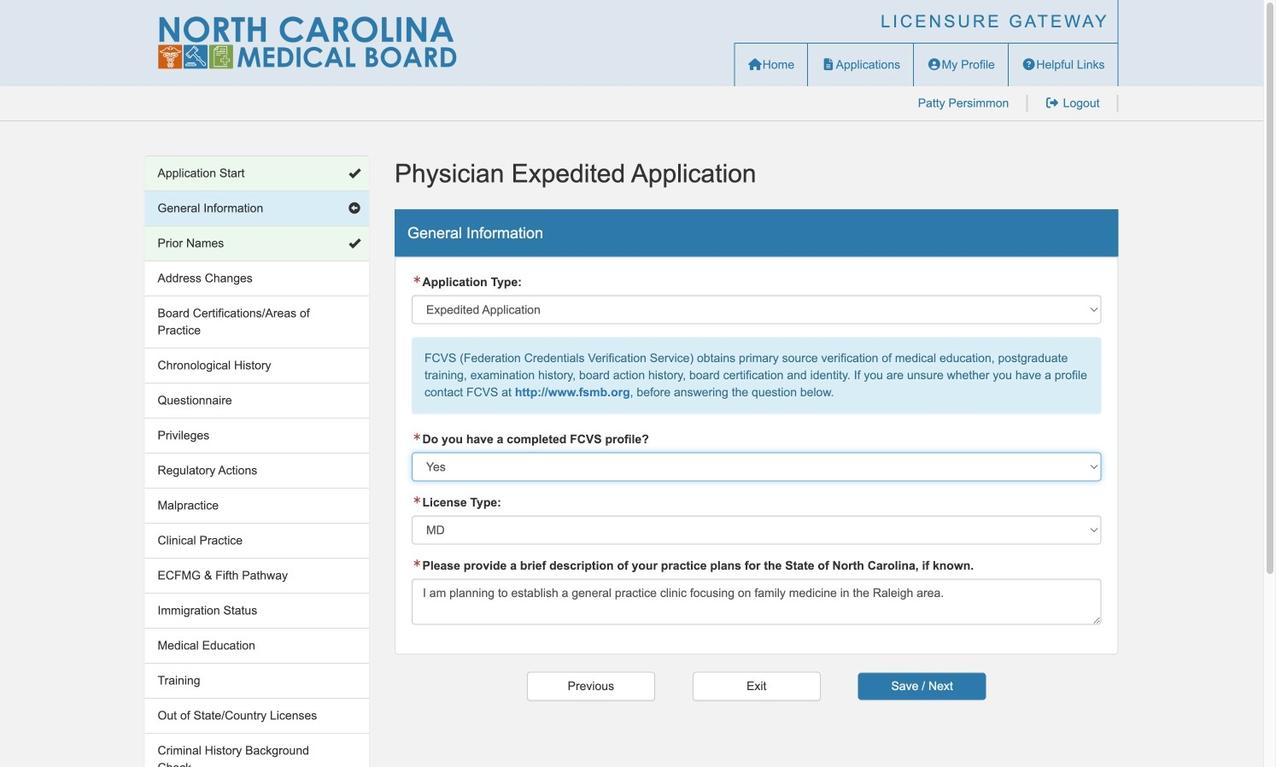 Task type: locate. For each thing, give the bounding box(es) containing it.
None button
[[527, 672, 655, 701], [693, 672, 821, 701], [527, 672, 655, 701], [693, 672, 821, 701]]

None submit
[[858, 673, 986, 700]]

ok image
[[349, 167, 361, 179], [349, 237, 361, 249]]

2 ok image from the top
[[349, 237, 361, 249]]

1 fw image from the top
[[412, 276, 422, 284]]

sign out image
[[1045, 97, 1060, 109]]

ok image up circle arrow left image
[[349, 167, 361, 179]]

1 vertical spatial fw image
[[412, 433, 422, 441]]

2 vertical spatial fw image
[[412, 496, 422, 505]]

north carolina medical board logo image
[[158, 16, 457, 69]]

ok image down circle arrow left image
[[349, 237, 361, 249]]

3 fw image from the top
[[412, 496, 422, 505]]

0 vertical spatial ok image
[[349, 167, 361, 179]]

0 vertical spatial fw image
[[412, 276, 422, 284]]

fw image
[[412, 276, 422, 284], [412, 433, 422, 441], [412, 496, 422, 505]]

question circle image
[[1022, 59, 1037, 70]]

None text field
[[412, 579, 1102, 625]]

1 vertical spatial ok image
[[349, 237, 361, 249]]



Task type: describe. For each thing, give the bounding box(es) containing it.
home image
[[748, 59, 763, 70]]

user circle image
[[927, 59, 942, 70]]

1 ok image from the top
[[349, 167, 361, 179]]

2 fw image from the top
[[412, 433, 422, 441]]

fw image
[[412, 559, 422, 568]]

file text image
[[821, 59, 836, 70]]

circle arrow left image
[[349, 202, 361, 214]]



Task type: vqa. For each thing, say whether or not it's contained in the screenshot.
first Ok icon from the bottom
no



